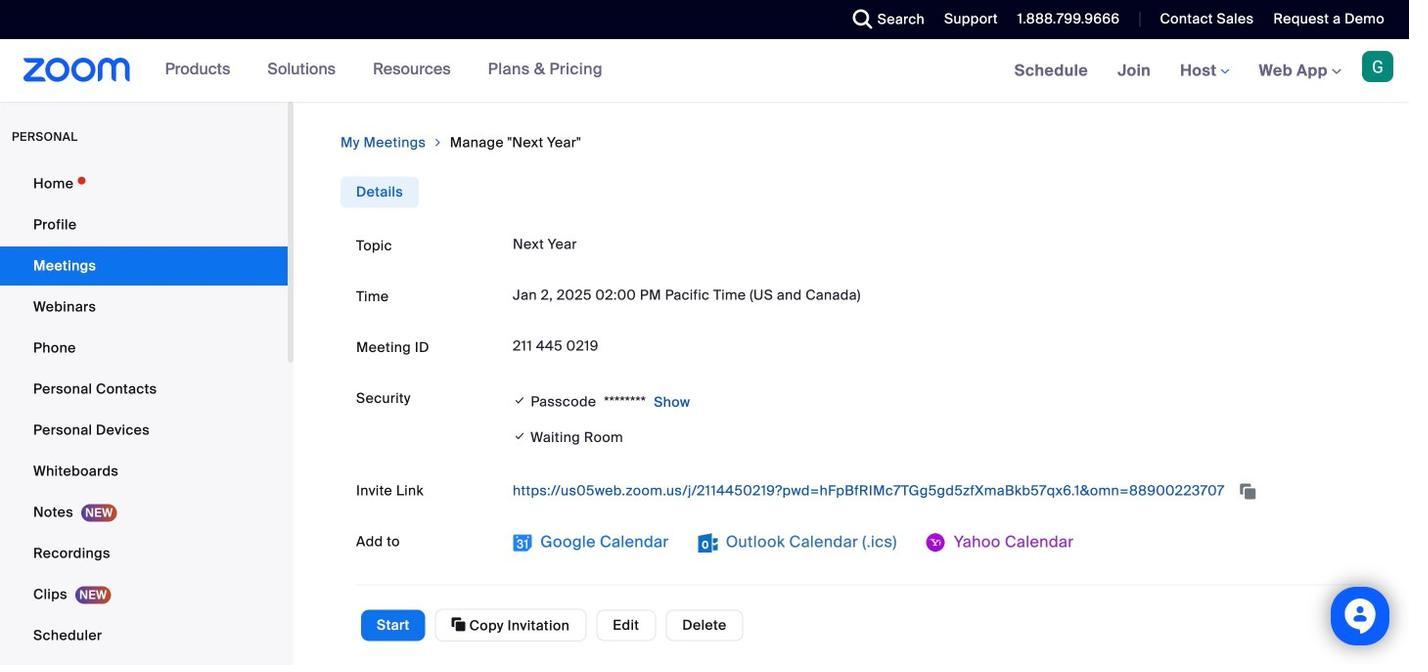 Task type: vqa. For each thing, say whether or not it's contained in the screenshot.
copy image
yes



Task type: locate. For each thing, give the bounding box(es) containing it.
application
[[513, 476, 1347, 507]]

right image
[[432, 133, 444, 153]]

profile picture image
[[1362, 51, 1394, 82]]

meetings navigation
[[1000, 39, 1409, 103]]

manage my meeting tab control tab list
[[341, 177, 419, 208]]

personal menu menu
[[0, 164, 288, 666]]

1 vertical spatial checked image
[[513, 426, 527, 447]]

add to yahoo calendar image
[[927, 533, 946, 553]]

checked image
[[513, 391, 527, 410], [513, 426, 527, 447]]

banner
[[0, 39, 1409, 103]]

tab
[[341, 177, 419, 208]]

0 vertical spatial checked image
[[513, 391, 527, 410]]

add to outlook calendar (.ics) image
[[698, 533, 718, 553]]

2 checked image from the top
[[513, 426, 527, 447]]

manage next year navigation
[[341, 133, 1362, 153]]



Task type: describe. For each thing, give the bounding box(es) containing it.
zoom logo image
[[23, 58, 131, 82]]

product information navigation
[[150, 39, 617, 102]]

add to google calendar image
[[513, 533, 532, 553]]

1 checked image from the top
[[513, 391, 527, 410]]

copy image
[[452, 616, 466, 634]]



